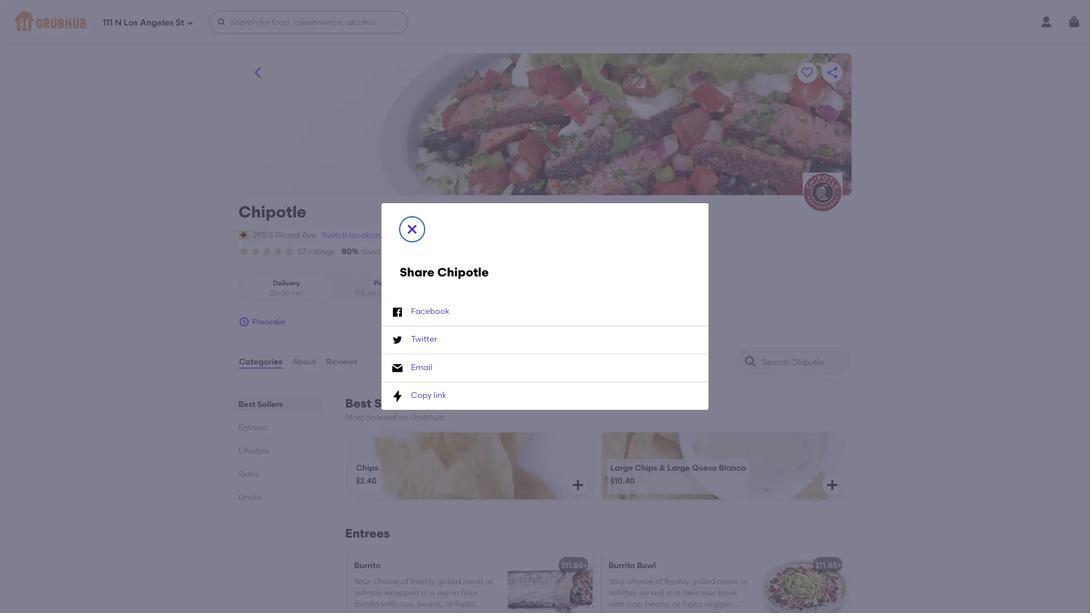 Task type: vqa. For each thing, say whether or not it's contained in the screenshot.
not
no



Task type: describe. For each thing, give the bounding box(es) containing it.
1 chips from the left
[[356, 463, 378, 472]]

$11.85 for burrito
[[561, 560, 583, 570]]

$11.85 for burrito bowl
[[815, 560, 837, 570]]

min inside delivery 20–35 min
[[291, 289, 303, 297]]

20–35
[[269, 289, 289, 297]]

sides tab
[[238, 468, 318, 480]]

$10.40
[[610, 476, 635, 486]]

beans,
[[645, 599, 671, 609]]

preorder
[[252, 317, 286, 327]]

of
[[655, 576, 663, 586]]

0 vertical spatial or
[[740, 576, 748, 586]]

delivery 20–35 min
[[269, 279, 303, 297]]

copy
[[411, 390, 432, 400]]

good food
[[361, 248, 397, 256]]

lifestyle tab
[[238, 445, 318, 457]]

sellers for best sellers most ordered on grubhub
[[374, 396, 414, 411]]

guac,
[[674, 611, 696, 613]]

meat
[[717, 576, 738, 586]]

entrees inside entrees tab
[[238, 422, 267, 432]]

angeles
[[140, 18, 174, 28]]

1 large from the left
[[610, 463, 633, 472]]

good
[[361, 248, 380, 256]]

$11.85 + for burrito
[[561, 560, 588, 570]]

sellers for best sellers
[[257, 399, 283, 409]]

twitter
[[411, 334, 437, 344]]

st
[[176, 18, 184, 28]]

large chips & large queso blanco $10.40
[[610, 463, 746, 486]]

80
[[342, 247, 352, 256]]

most
[[345, 413, 364, 422]]

about
[[292, 357, 316, 366]]

255 s grand ave button
[[252, 229, 317, 241]]

best for best sellers
[[238, 399, 255, 409]]

lifestyle
[[238, 446, 270, 455]]

switch location
[[322, 230, 381, 240]]

drinks tab
[[238, 491, 318, 503]]

best sellers tab
[[238, 398, 318, 410]]

main navigation navigation
[[0, 0, 1090, 44]]

mi
[[367, 289, 376, 297]]

0 horizontal spatial or
[[673, 599, 681, 609]]

los
[[124, 18, 138, 28]]

0 horizontal spatial with
[[609, 599, 625, 609]]

ratings
[[308, 247, 335, 256]]

best sellers most ordered on grubhub
[[345, 396, 444, 422]]

2 large from the left
[[667, 463, 690, 472]]

save this restaurant image
[[801, 66, 814, 79]]

111 n los angeles st
[[103, 18, 184, 28]]

burrito bowl
[[609, 560, 656, 570]]

Search Chipotle search field
[[761, 357, 848, 367]]

subscription pass image
[[238, 230, 250, 240]]

a
[[675, 588, 680, 598]]

pickup
[[374, 279, 397, 287]]

freshly
[[665, 576, 690, 586]]

categories button
[[238, 341, 283, 382]]

switch location button
[[321, 229, 381, 241]]

s
[[269, 230, 273, 240]]

255
[[253, 230, 267, 240]]

burrito for burrito bowl
[[609, 560, 635, 570]]

1 vertical spatial with
[[656, 611, 672, 613]]

salsa,
[[698, 611, 720, 613]]

grilled
[[692, 576, 715, 586]]

grand
[[275, 230, 300, 240]]

save this restaurant button
[[797, 62, 818, 83]]



Task type: locate. For each thing, give the bounding box(es) containing it.
$11.85 + for burrito bowl
[[815, 560, 842, 570]]

and
[[609, 611, 624, 613]]

chips left &
[[635, 463, 657, 472]]

57
[[298, 247, 306, 256]]

chips inside large chips & large queso blanco $10.40
[[635, 463, 657, 472]]

+ for burrito bowl
[[837, 560, 842, 570]]

fajita
[[683, 599, 702, 609]]

best inside tab
[[238, 399, 255, 409]]

sellers
[[374, 396, 414, 411], [257, 399, 283, 409]]

topped
[[626, 611, 654, 613]]

0 horizontal spatial $11.85 +
[[561, 560, 588, 570]]

with up and at the right bottom of the page
[[609, 599, 625, 609]]

delivery
[[273, 279, 300, 287]]

best up most
[[345, 396, 371, 411]]

1 $11.85 from the left
[[561, 560, 583, 570]]

0 horizontal spatial burrito
[[354, 560, 381, 570]]

2 chips from the left
[[635, 463, 657, 472]]

share chipotle
[[400, 265, 489, 280]]

111
[[103, 18, 113, 28]]

ordered
[[366, 413, 396, 422]]

your choice of freshly grilled meat or sofritas served in a delicious bowl with rice, beans, or fajita veggies, and topped with guac, salsa, qu
[[609, 576, 748, 613]]

preorder button
[[238, 312, 286, 332]]

star icon image
[[238, 246, 250, 257], [250, 246, 261, 257], [261, 246, 273, 257], [273, 246, 284, 257], [284, 246, 295, 257], [284, 246, 295, 257]]

1 burrito from the left
[[354, 560, 381, 570]]

chips $2.40
[[356, 463, 378, 486]]

1 horizontal spatial sellers
[[374, 396, 414, 411]]

sellers inside best sellers tab
[[257, 399, 283, 409]]

1 vertical spatial chipotle
[[437, 265, 489, 280]]

entrees up lifestyle
[[238, 422, 267, 432]]

veggies,
[[704, 599, 736, 609]]

entrees down $2.40
[[345, 526, 390, 540]]

best
[[345, 396, 371, 411], [238, 399, 255, 409]]

1 horizontal spatial burrito
[[609, 560, 635, 570]]

share icon image
[[826, 66, 839, 79]]

0 horizontal spatial large
[[610, 463, 633, 472]]

queso
[[692, 463, 717, 472]]

sellers up entrees tab
[[257, 399, 283, 409]]

choice
[[627, 576, 653, 586]]

large up $10.40
[[610, 463, 633, 472]]

entrees tab
[[238, 421, 318, 433]]

chips up $2.40
[[356, 463, 378, 472]]

min
[[291, 289, 303, 297], [403, 289, 415, 297]]

or up guac,
[[673, 599, 681, 609]]

$2.40
[[356, 476, 377, 486]]

2 $11.85 + from the left
[[815, 560, 842, 570]]

with down beans,
[[656, 611, 672, 613]]

served
[[639, 588, 664, 598]]

svg image
[[1067, 15, 1081, 29], [391, 305, 404, 319], [571, 478, 585, 492], [826, 478, 839, 492]]

sofritas
[[609, 588, 637, 598]]

facebook
[[411, 306, 449, 316]]

$11.85
[[561, 560, 583, 570], [815, 560, 837, 570]]

0 horizontal spatial chipotle
[[238, 202, 306, 221]]

burrito bowl image
[[762, 553, 847, 613]]

•
[[378, 289, 381, 297]]

chipotle
[[238, 202, 306, 221], [437, 265, 489, 280]]

best sellers
[[238, 399, 283, 409]]

1 horizontal spatial +
[[837, 560, 842, 570]]

rice,
[[627, 599, 643, 609]]

2 + from the left
[[837, 560, 842, 570]]

share
[[400, 265, 434, 280]]

1 horizontal spatial large
[[667, 463, 690, 472]]

1 horizontal spatial with
[[656, 611, 672, 613]]

caret left icon image
[[251, 66, 265, 79]]

chipotle logo image
[[803, 173, 843, 212]]

&
[[659, 463, 665, 472]]

0 horizontal spatial chips
[[356, 463, 378, 472]]

pickup 0.5 mi • 10–20 min
[[355, 279, 415, 297]]

large
[[610, 463, 633, 472], [667, 463, 690, 472]]

sellers inside best sellers most ordered on grubhub
[[374, 396, 414, 411]]

food
[[381, 248, 397, 256]]

burrito
[[354, 560, 381, 570], [609, 560, 635, 570]]

0.5
[[355, 289, 365, 297]]

255 s grand ave
[[253, 230, 316, 240]]

burrito for burrito
[[354, 560, 381, 570]]

link
[[434, 390, 447, 400]]

categories
[[239, 357, 283, 366]]

n
[[115, 18, 122, 28]]

chips
[[356, 463, 378, 472], [635, 463, 657, 472]]

bowl
[[637, 560, 656, 570]]

svg image
[[217, 18, 226, 27], [186, 20, 193, 26], [405, 223, 419, 236], [238, 316, 250, 328], [391, 333, 404, 347], [391, 361, 404, 375], [391, 389, 404, 403]]

burrito image
[[508, 553, 593, 613]]

sides
[[238, 469, 259, 479]]

0 vertical spatial with
[[609, 599, 625, 609]]

your
[[609, 576, 625, 586]]

svg image inside main navigation navigation
[[1067, 15, 1081, 29]]

large right &
[[667, 463, 690, 472]]

in
[[666, 588, 673, 598]]

0 horizontal spatial sellers
[[257, 399, 283, 409]]

grubhub
[[410, 413, 444, 422]]

or right meat
[[740, 576, 748, 586]]

reviews
[[326, 357, 358, 366]]

min inside pickup 0.5 mi • 10–20 min
[[403, 289, 415, 297]]

bowl
[[718, 588, 736, 598]]

0 horizontal spatial best
[[238, 399, 255, 409]]

0 horizontal spatial $11.85
[[561, 560, 583, 570]]

option group
[[238, 274, 433, 303]]

switch
[[322, 230, 347, 240]]

1 horizontal spatial entrees
[[345, 526, 390, 540]]

chipotle up "s"
[[238, 202, 306, 221]]

option group containing delivery 20–35 min
[[238, 274, 433, 303]]

ave
[[302, 230, 316, 240]]

on
[[398, 413, 408, 422]]

1 $11.85 + from the left
[[561, 560, 588, 570]]

about button
[[292, 341, 317, 382]]

1 vertical spatial entrees
[[345, 526, 390, 540]]

delicious
[[682, 588, 716, 598]]

2 burrito from the left
[[609, 560, 635, 570]]

svg image inside 'preorder' button
[[238, 316, 250, 328]]

1 horizontal spatial min
[[403, 289, 415, 297]]

min down delivery
[[291, 289, 303, 297]]

0 horizontal spatial entrees
[[238, 422, 267, 432]]

2 $11.85 from the left
[[815, 560, 837, 570]]

1 horizontal spatial best
[[345, 396, 371, 411]]

1 horizontal spatial chipotle
[[437, 265, 489, 280]]

0 vertical spatial chipotle
[[238, 202, 306, 221]]

with
[[609, 599, 625, 609], [656, 611, 672, 613]]

1 horizontal spatial $11.85 +
[[815, 560, 842, 570]]

1 min from the left
[[291, 289, 303, 297]]

chipotle right share
[[437, 265, 489, 280]]

2 min from the left
[[403, 289, 415, 297]]

entrees
[[238, 422, 267, 432], [345, 526, 390, 540]]

email
[[411, 362, 432, 372]]

location
[[349, 230, 381, 240]]

57 ratings
[[298, 247, 335, 256]]

$11.85 +
[[561, 560, 588, 570], [815, 560, 842, 570]]

search icon image
[[744, 355, 757, 369]]

1 horizontal spatial or
[[740, 576, 748, 586]]

sellers up on
[[374, 396, 414, 411]]

min right "10–20"
[[403, 289, 415, 297]]

+
[[583, 560, 588, 570], [837, 560, 842, 570]]

best inside best sellers most ordered on grubhub
[[345, 396, 371, 411]]

0 horizontal spatial min
[[291, 289, 303, 297]]

or
[[740, 576, 748, 586], [673, 599, 681, 609]]

1 vertical spatial or
[[673, 599, 681, 609]]

10–20
[[383, 289, 401, 297]]

best up entrees tab
[[238, 399, 255, 409]]

reviews button
[[325, 341, 358, 382]]

1 horizontal spatial chips
[[635, 463, 657, 472]]

+ for burrito
[[583, 560, 588, 570]]

best for best sellers most ordered on grubhub
[[345, 396, 371, 411]]

1 horizontal spatial $11.85
[[815, 560, 837, 570]]

1 + from the left
[[583, 560, 588, 570]]

drinks
[[238, 492, 262, 502]]

blanco
[[719, 463, 746, 472]]

0 horizontal spatial +
[[583, 560, 588, 570]]

0 vertical spatial entrees
[[238, 422, 267, 432]]

copy link
[[411, 390, 447, 400]]



